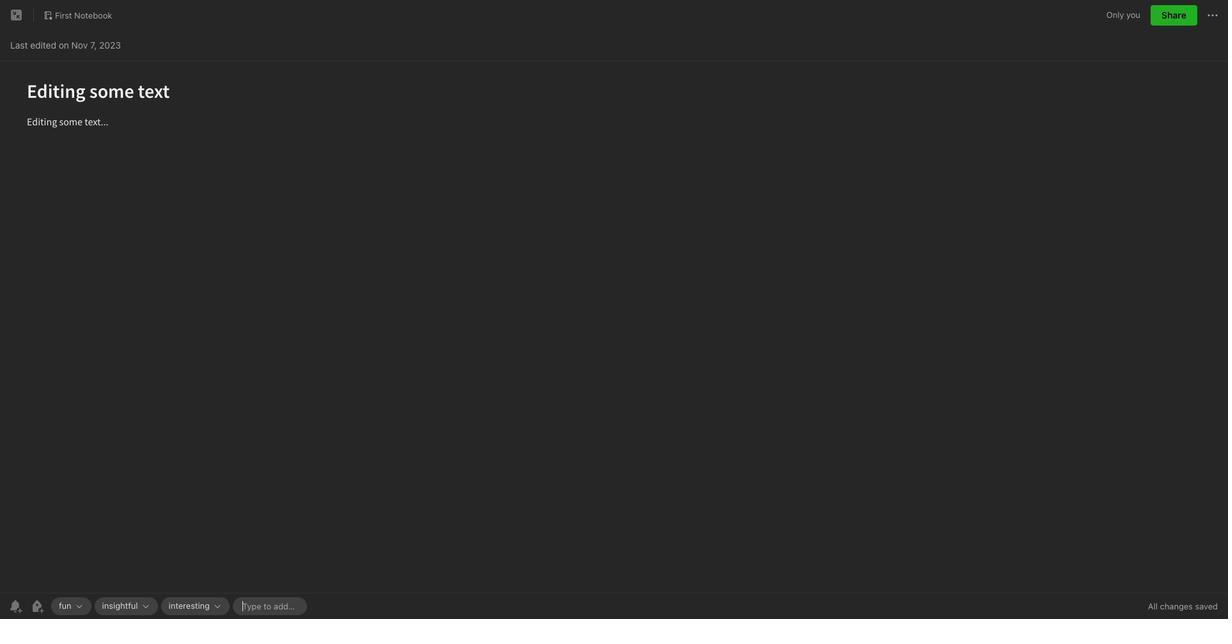 Task type: vqa. For each thing, say whether or not it's contained in the screenshot.
$14.17 / MONTH
no



Task type: locate. For each thing, give the bounding box(es) containing it.
insightful Tag actions field
[[138, 602, 150, 611]]

all changes saved
[[1149, 602, 1218, 612]]

only you
[[1107, 10, 1141, 20]]

insightful button
[[94, 598, 158, 616]]

collapse note image
[[9, 8, 24, 23]]

on
[[59, 39, 69, 50]]

saved
[[1196, 602, 1218, 612]]

fun
[[59, 601, 71, 611]]

Note Editor text field
[[0, 61, 1229, 593]]

nov
[[71, 39, 88, 50]]

fun Tag actions field
[[71, 602, 84, 611]]

notebook
[[74, 10, 112, 20]]

first
[[55, 10, 72, 20]]

add a reminder image
[[8, 599, 23, 614]]

last
[[10, 39, 28, 50]]



Task type: describe. For each thing, give the bounding box(es) containing it.
7,
[[90, 39, 97, 50]]

edited
[[30, 39, 56, 50]]

More actions field
[[1206, 5, 1221, 26]]

interesting
[[169, 601, 210, 611]]

more actions image
[[1206, 8, 1221, 23]]

only
[[1107, 10, 1125, 20]]

interesting Tag actions field
[[210, 602, 222, 611]]

add tag image
[[29, 599, 45, 614]]

insightful
[[102, 601, 138, 611]]

Add tag field
[[241, 601, 299, 612]]

all
[[1149, 602, 1158, 612]]

note window element
[[0, 0, 1229, 619]]

share button
[[1151, 5, 1198, 26]]

fun button
[[51, 598, 91, 616]]

share
[[1162, 10, 1187, 20]]

2023
[[99, 39, 121, 50]]

you
[[1127, 10, 1141, 20]]

last edited on nov 7, 2023
[[10, 39, 121, 50]]

first notebook
[[55, 10, 112, 20]]

interesting button
[[161, 598, 230, 616]]

first notebook button
[[39, 6, 117, 24]]

changes
[[1161, 602, 1193, 612]]



